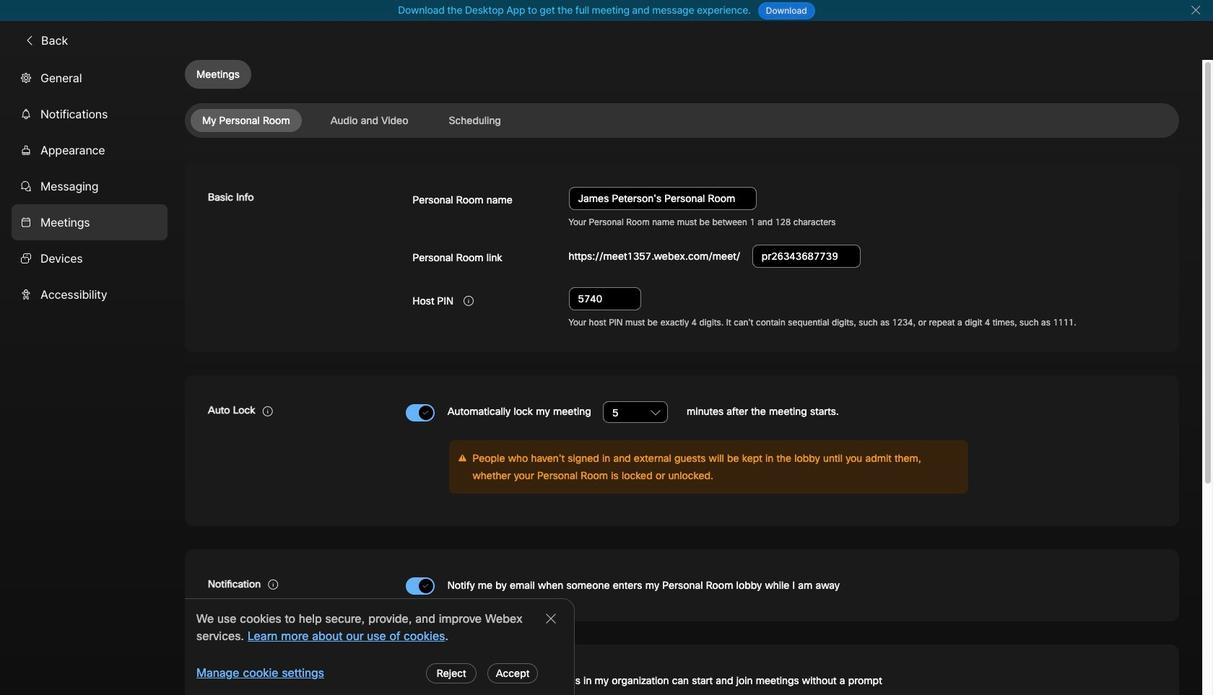 Task type: vqa. For each thing, say whether or not it's contained in the screenshot.
Meetings tab
yes



Task type: locate. For each thing, give the bounding box(es) containing it.
appearance tab
[[12, 132, 168, 168]]

messaging tab
[[12, 168, 168, 204]]

notifications tab
[[12, 96, 168, 132]]

cancel_16 image
[[1191, 4, 1202, 16]]

general tab
[[12, 60, 168, 96]]



Task type: describe. For each thing, give the bounding box(es) containing it.
meetings tab
[[12, 204, 168, 240]]

devices tab
[[12, 240, 168, 277]]

accessibility tab
[[12, 277, 168, 313]]

settings navigation
[[0, 60, 185, 696]]



